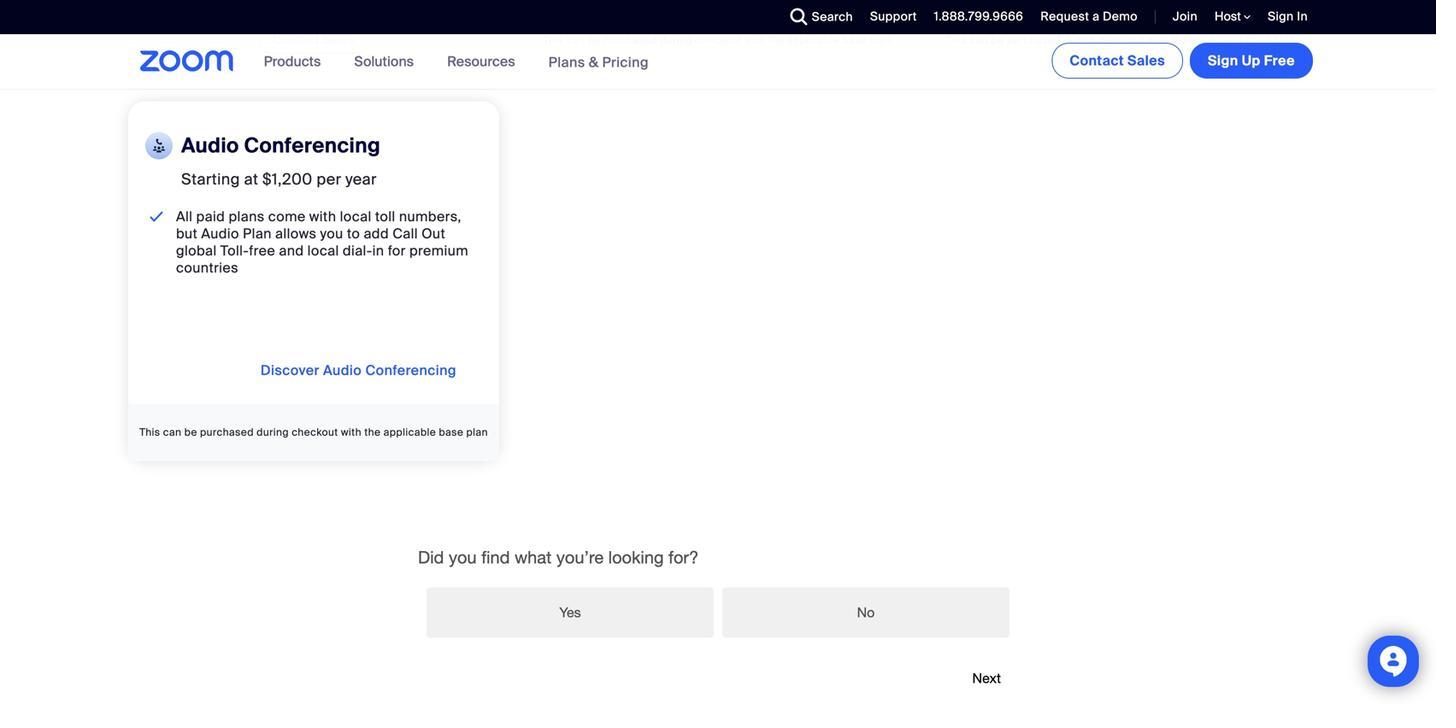 Task type: vqa. For each thing, say whether or not it's contained in the screenshot.
top Contact Sales
yes



Task type: locate. For each thing, give the bounding box(es) containing it.
1 horizontal spatial applicable
[[787, 33, 840, 46]]

0 horizontal spatial contact sales
[[273, 32, 355, 48]]

1 horizontal spatial local
[[340, 208, 372, 226]]

2 horizontal spatial during
[[1064, 33, 1096, 46]]

join
[[1173, 9, 1198, 24]]

request a demo
[[1041, 9, 1138, 24]]

a
[[1093, 9, 1100, 24]]

conferencing inside discover audio conferencing link
[[366, 362, 457, 380]]

0 horizontal spatial purchased
[[200, 426, 254, 439]]

1 horizontal spatial contact sales
[[1070, 52, 1166, 70]]

0 horizontal spatial base
[[439, 426, 464, 439]]

audio right discover at the left bottom
[[323, 362, 362, 380]]

0 horizontal spatial sales
[[322, 32, 355, 48]]

audio conferencing
[[181, 132, 381, 159]]

with inside all paid plans come with local toll numbers, but audio plan allows you to add call out global toll-free and local dial-in for premium countries
[[309, 208, 336, 226]]

zoom logo image
[[140, 50, 234, 72]]

plan
[[243, 225, 272, 243]]

applicable down "host"
[[1191, 33, 1243, 46]]

contact sales
[[273, 32, 355, 48], [1070, 52, 1166, 70]]

0 horizontal spatial this
[[139, 426, 160, 439]]

plans & pricing link
[[549, 53, 649, 71], [549, 53, 649, 71]]

local
[[340, 208, 372, 226], [308, 242, 339, 260]]

search
[[812, 9, 853, 25]]

sales down demo
[[1128, 52, 1166, 70]]

host button
[[1215, 9, 1251, 25]]

local right 'and'
[[308, 242, 339, 260]]

0 horizontal spatial local
[[308, 242, 339, 260]]

audio up starting
[[181, 132, 239, 159]]

products button
[[264, 34, 329, 89]]

be
[[588, 33, 601, 46], [992, 33, 1005, 46], [184, 426, 197, 439]]

1 horizontal spatial contact
[[1070, 52, 1124, 70]]

1 vertical spatial sales
[[1128, 52, 1166, 70]]

1 horizontal spatial checkout
[[695, 33, 742, 46]]

2 horizontal spatial checkout
[[1099, 33, 1145, 46]]

2 horizontal spatial this can be purchased during checkout with the applicable base plan
[[947, 33, 1295, 46]]

audio
[[181, 132, 239, 159], [201, 225, 239, 243], [323, 362, 362, 380]]

join link
[[1160, 0, 1202, 34], [1173, 9, 1198, 24]]

this
[[543, 33, 564, 46], [947, 33, 968, 46], [139, 426, 160, 439]]

add
[[364, 225, 389, 243]]

1 vertical spatial conferencing
[[366, 362, 457, 380]]

sales inside "meetings" navigation
[[1128, 52, 1166, 70]]

premium
[[410, 242, 469, 260]]

sign up free button
[[1190, 43, 1313, 79]]

applicable down search
[[787, 33, 840, 46]]

1 horizontal spatial contact sales link
[[1052, 43, 1183, 79]]

1 vertical spatial audio
[[201, 225, 239, 243]]

join link left "host"
[[1160, 0, 1202, 34]]

audio right but
[[201, 225, 239, 243]]

this can be purchased during checkout with the applicable base plan
[[543, 33, 892, 46], [947, 33, 1295, 46], [139, 426, 488, 439]]

0 vertical spatial sales
[[322, 32, 355, 48]]

sign inside button
[[1208, 52, 1239, 70]]

1 horizontal spatial base
[[843, 33, 867, 46]]

during
[[660, 33, 693, 46], [1064, 33, 1096, 46], [257, 426, 289, 439]]

dial-
[[343, 242, 373, 260]]

1 vertical spatial sign
[[1208, 52, 1239, 70]]

sign up free
[[1208, 52, 1296, 70]]

base
[[843, 33, 867, 46], [1246, 33, 1271, 46], [439, 426, 464, 439]]

1 vertical spatial contact sales
[[1070, 52, 1166, 70]]

paid
[[196, 208, 225, 226]]

plan
[[870, 33, 892, 46], [1274, 33, 1295, 46], [466, 426, 488, 439]]

ok image
[[146, 208, 167, 225]]

conferencing
[[244, 132, 381, 159], [366, 362, 457, 380]]

in
[[373, 242, 384, 260]]

applicable
[[787, 33, 840, 46], [1191, 33, 1243, 46], [384, 426, 436, 439]]

resources
[[447, 53, 515, 71]]

local left toll
[[340, 208, 372, 226]]

1 horizontal spatial this can be purchased during checkout with the applicable base plan
[[543, 33, 892, 46]]

you
[[320, 225, 343, 243]]

1 horizontal spatial sign
[[1268, 9, 1294, 24]]

2 vertical spatial audio
[[323, 362, 362, 380]]

banner
[[120, 34, 1317, 90]]

free
[[1264, 52, 1296, 70]]

0 horizontal spatial plan
[[466, 426, 488, 439]]

sign left in
[[1268, 9, 1294, 24]]

the
[[768, 33, 784, 46], [1172, 33, 1188, 46], [364, 426, 381, 439]]

$1,200
[[262, 170, 313, 189]]

0 vertical spatial sign
[[1268, 9, 1294, 24]]

sign in link
[[1255, 0, 1317, 34], [1268, 9, 1308, 24]]

join link up "meetings" navigation
[[1173, 9, 1198, 24]]

0 horizontal spatial contact sales link
[[258, 26, 370, 54]]

0 horizontal spatial contact
[[273, 32, 319, 48]]

0 horizontal spatial during
[[257, 426, 289, 439]]

contact
[[273, 32, 319, 48], [1070, 52, 1124, 70]]

1 vertical spatial local
[[308, 242, 339, 260]]

applicable down discover audio conferencing
[[384, 426, 436, 439]]

0 horizontal spatial can
[[163, 426, 182, 439]]

allows
[[275, 225, 317, 243]]

1.888.799.9666 button
[[922, 0, 1028, 34], [934, 9, 1024, 24]]

demo
[[1103, 9, 1138, 24]]

0 horizontal spatial checkout
[[292, 426, 338, 439]]

checkout
[[695, 33, 742, 46], [1099, 33, 1145, 46], [292, 426, 338, 439]]

starting at $1,200 per year
[[181, 170, 377, 189]]

0 horizontal spatial sign
[[1208, 52, 1239, 70]]

0 horizontal spatial this can be purchased during checkout with the applicable base plan
[[139, 426, 488, 439]]

request a demo link
[[1028, 0, 1142, 34], [1041, 9, 1138, 24]]

with
[[745, 33, 765, 46], [1148, 33, 1169, 46], [309, 208, 336, 226], [341, 426, 362, 439]]

sign for sign in
[[1268, 9, 1294, 24]]

sign left up at the top right of the page
[[1208, 52, 1239, 70]]

sign
[[1268, 9, 1294, 24], [1208, 52, 1239, 70]]

but
[[176, 225, 198, 243]]

contact up products
[[273, 32, 319, 48]]

contact sales up products
[[273, 32, 355, 48]]

1 horizontal spatial during
[[660, 33, 693, 46]]

sign for sign up free
[[1208, 52, 1239, 70]]

sales
[[322, 32, 355, 48], [1128, 52, 1166, 70]]

sales up solutions
[[322, 32, 355, 48]]

2 horizontal spatial can
[[970, 33, 989, 46]]

2 horizontal spatial purchased
[[1007, 33, 1061, 46]]

per
[[317, 170, 342, 189]]

0 vertical spatial local
[[340, 208, 372, 226]]

year
[[346, 170, 377, 189]]

0 vertical spatial contact
[[273, 32, 319, 48]]

contact sales link
[[258, 26, 370, 54], [1052, 43, 1183, 79]]

plans
[[549, 53, 585, 71]]

out
[[422, 225, 446, 243]]

host
[[1215, 9, 1244, 24]]

purchased
[[604, 33, 658, 46], [1007, 33, 1061, 46], [200, 426, 254, 439]]

support link
[[858, 0, 922, 34], [870, 9, 917, 24]]

global
[[176, 242, 217, 260]]

contact sales down demo
[[1070, 52, 1166, 70]]

1 horizontal spatial plan
[[870, 33, 892, 46]]

can
[[567, 33, 585, 46], [970, 33, 989, 46], [163, 426, 182, 439]]

contact down a
[[1070, 52, 1124, 70]]

all paid plans come with local toll numbers, but audio plan allows you to add call out global toll-free and local dial-in for premium countries
[[176, 208, 469, 277]]

2 horizontal spatial be
[[992, 33, 1005, 46]]

call
[[393, 225, 418, 243]]

1 horizontal spatial sales
[[1128, 52, 1166, 70]]

1 vertical spatial contact
[[1070, 52, 1124, 70]]

0 vertical spatial contact sales
[[273, 32, 355, 48]]



Task type: describe. For each thing, give the bounding box(es) containing it.
numbers,
[[399, 208, 462, 226]]

2 horizontal spatial plan
[[1274, 33, 1295, 46]]

discover audio conferencing link
[[244, 356, 474, 385]]

1.888.799.9666
[[934, 9, 1024, 24]]

plans & pricing
[[549, 53, 649, 71]]

plans
[[229, 208, 265, 226]]

to
[[347, 225, 360, 243]]

2 horizontal spatial base
[[1246, 33, 1271, 46]]

banner containing contact sales
[[120, 34, 1317, 90]]

discover
[[261, 362, 320, 380]]

for
[[388, 242, 406, 260]]

up
[[1242, 52, 1261, 70]]

products
[[264, 53, 321, 71]]

contact sales inside "meetings" navigation
[[1070, 52, 1166, 70]]

starting
[[181, 170, 240, 189]]

0 horizontal spatial applicable
[[384, 426, 436, 439]]

pricing
[[602, 53, 649, 71]]

all
[[176, 208, 193, 226]]

product information navigation
[[251, 34, 662, 90]]

1 horizontal spatial purchased
[[604, 33, 658, 46]]

1 horizontal spatial can
[[567, 33, 585, 46]]

0 vertical spatial audio
[[181, 132, 239, 159]]

request
[[1041, 9, 1090, 24]]

contact sales link inside "meetings" navigation
[[1052, 43, 1183, 79]]

sign in
[[1268, 9, 1308, 24]]

1 horizontal spatial the
[[768, 33, 784, 46]]

2 horizontal spatial this
[[947, 33, 968, 46]]

1 horizontal spatial be
[[588, 33, 601, 46]]

toll-
[[220, 242, 249, 260]]

solutions button
[[354, 34, 422, 89]]

contact inside "meetings" navigation
[[1070, 52, 1124, 70]]

&
[[589, 53, 599, 71]]

audio inside all paid plans come with local toll numbers, but audio plan allows you to add call out global toll-free and local dial-in for premium countries
[[201, 225, 239, 243]]

countries
[[176, 259, 239, 277]]

0 horizontal spatial the
[[364, 426, 381, 439]]

0 horizontal spatial be
[[184, 426, 197, 439]]

search button
[[778, 0, 858, 34]]

come
[[268, 208, 306, 226]]

solutions
[[354, 53, 414, 71]]

2 horizontal spatial the
[[1172, 33, 1188, 46]]

support
[[870, 9, 917, 24]]

at
[[244, 170, 258, 189]]

meetings navigation
[[1049, 34, 1317, 82]]

discover audio conferencing
[[261, 362, 457, 380]]

1 horizontal spatial this
[[543, 33, 564, 46]]

in
[[1297, 9, 1308, 24]]

2 horizontal spatial applicable
[[1191, 33, 1243, 46]]

resources button
[[447, 34, 523, 89]]

free
[[249, 242, 275, 260]]

toll
[[375, 208, 396, 226]]

and
[[279, 242, 304, 260]]

0 vertical spatial conferencing
[[244, 132, 381, 159]]



